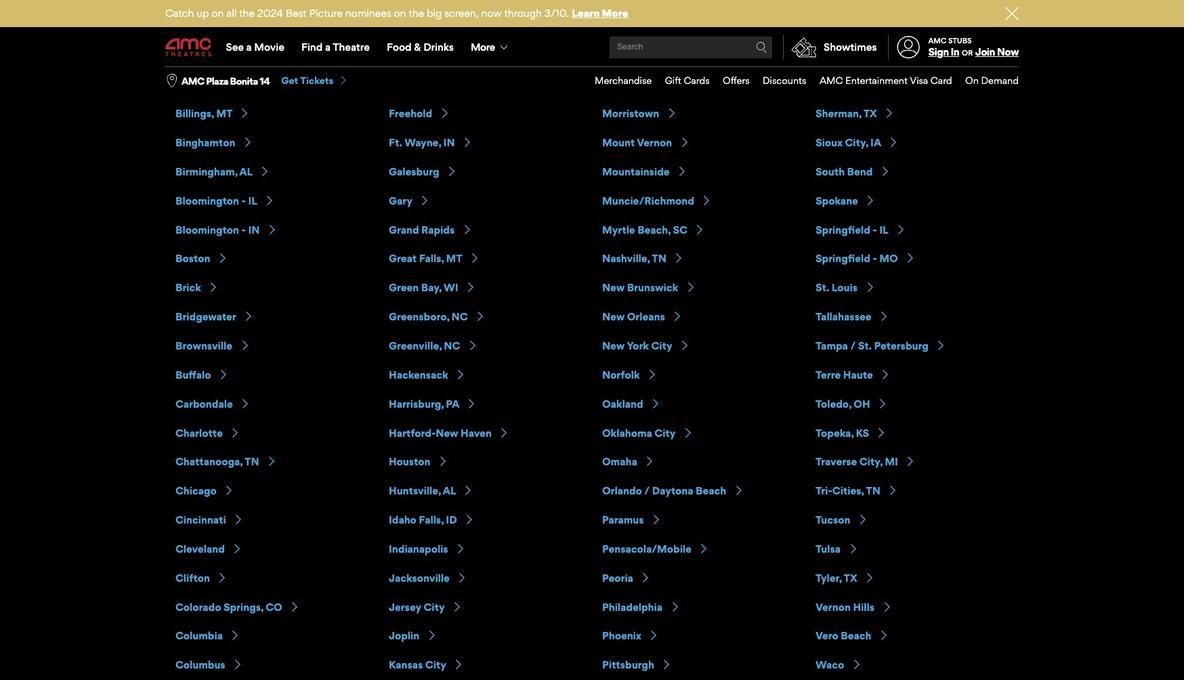 Task type: locate. For each thing, give the bounding box(es) containing it.
wayne,
[[405, 136, 441, 149]]

0 horizontal spatial al
[[240, 165, 253, 178]]

falls, left id
[[419, 514, 444, 527]]

menu
[[165, 28, 1019, 66], [582, 67, 1019, 95]]

bay,
[[421, 281, 442, 294]]

1 vertical spatial more
[[471, 41, 495, 54]]

join
[[976, 46, 996, 58]]

/ right orlando
[[645, 485, 650, 498]]

1 vertical spatial bloomington
[[176, 223, 239, 236]]

1 horizontal spatial in
[[444, 136, 455, 149]]

0 vertical spatial menu
[[165, 28, 1019, 66]]

springfield up louis
[[816, 252, 871, 265]]

menu down learn
[[165, 28, 1019, 66]]

more down now
[[471, 41, 495, 54]]

missoula, mt link
[[603, 49, 684, 62]]

norfolk
[[603, 369, 640, 381]]

beach, left sc
[[638, 223, 671, 236]]

falls,
[[419, 252, 444, 265], [419, 514, 444, 527]]

menu down the showtimes image
[[582, 67, 1019, 95]]

- up springfield - mo link
[[873, 223, 877, 236]]

up
[[197, 7, 209, 20]]

norfolk link
[[603, 369, 657, 381]]

new for new brunswick
[[603, 281, 625, 294]]

kansas city
[[389, 659, 447, 672]]

city, left the ia on the right top of page
[[846, 136, 869, 149]]

learn more link
[[572, 7, 629, 20]]

- for bloomington - il
[[242, 194, 246, 207]]

bloomington down birmingham,
[[176, 194, 239, 207]]

1 on from the left
[[212, 7, 224, 20]]

bakersfield link
[[176, 20, 248, 33]]

nashville, tn link
[[603, 252, 684, 265]]

nashville,
[[603, 252, 650, 265]]

south
[[816, 165, 845, 178]]

2 horizontal spatial mt
[[651, 49, 667, 62]]

springfield for springfield - mo
[[816, 252, 871, 265]]

0 horizontal spatial mi
[[416, 49, 429, 62]]

st. louis link
[[816, 281, 875, 294]]

amc logo image
[[165, 38, 213, 57], [165, 38, 213, 57]]

more up miramar
[[602, 7, 629, 20]]

1 vertical spatial nc
[[444, 340, 460, 352]]

greensboro, nc
[[389, 310, 468, 323]]

2 vertical spatial /
[[645, 485, 650, 498]]

merchandise link
[[582, 67, 652, 95]]

carbondale link
[[176, 398, 250, 410]]

a right see
[[246, 41, 252, 54]]

cincinnati
[[176, 514, 226, 527]]

city,
[[846, 136, 869, 149], [860, 456, 883, 469]]

al up bloomington - il link
[[240, 165, 253, 178]]

on up fayetteville
[[394, 7, 406, 20]]

more button
[[463, 28, 519, 66]]

new york city
[[603, 340, 673, 352]]

0 horizontal spatial tx
[[844, 572, 858, 585]]

0 vertical spatial in
[[444, 136, 455, 149]]

il up 'mo'
[[880, 223, 889, 236]]

city right oklahoma
[[655, 427, 676, 440]]

1 vertical spatial menu
[[582, 67, 1019, 95]]

oklahoma city
[[603, 427, 676, 440]]

more inside button
[[471, 41, 495, 54]]

1 vertical spatial beach
[[841, 630, 872, 643]]

birmingham, al
[[176, 165, 253, 178]]

on left all
[[212, 7, 224, 20]]

miramar beach, fl link
[[603, 20, 710, 33]]

0 horizontal spatial a
[[246, 41, 252, 54]]

menu containing more
[[165, 28, 1019, 66]]

columbus
[[176, 659, 225, 672]]

tn for nashville, tn
[[652, 252, 667, 265]]

tickets
[[300, 75, 334, 86]]

vernon
[[637, 136, 672, 149], [816, 601, 851, 614]]

1 vertical spatial city,
[[860, 456, 883, 469]]

springfield down spokane link
[[816, 223, 871, 236]]

nc down greensboro, nc link
[[444, 340, 460, 352]]

bloomington for bloomington - il
[[176, 194, 239, 207]]

rapids
[[422, 223, 455, 236]]

0 vertical spatial springfield
[[816, 223, 871, 236]]

new left orleans
[[603, 310, 625, 323]]

seattle / tacoma
[[816, 78, 899, 91]]

philadelphia
[[603, 601, 663, 614]]

1 horizontal spatial a
[[325, 41, 331, 54]]

nc
[[452, 310, 468, 323], [444, 340, 460, 352]]

0 vertical spatial tn
[[652, 252, 667, 265]]

1 horizontal spatial amc
[[820, 75, 843, 86]]

1 springfield from the top
[[816, 223, 871, 236]]

0 vertical spatial falls,
[[419, 252, 444, 265]]

amc inside amc stubs sign in or join now
[[929, 36, 947, 45]]

1 bloomington from the top
[[176, 194, 239, 207]]

pa
[[446, 398, 459, 410]]

1 a from the left
[[246, 41, 252, 54]]

0 horizontal spatial il
[[248, 194, 257, 207]]

mountainside link
[[603, 165, 687, 178]]

amc up sign
[[929, 36, 947, 45]]

get tickets link
[[281, 75, 349, 87]]

1 vertical spatial al
[[443, 485, 456, 498]]

0 vertical spatial bloomington
[[176, 194, 239, 207]]

tri-cities, tn link
[[816, 485, 898, 498]]

phoenix
[[603, 630, 642, 643]]

/ right tampa
[[851, 340, 856, 352]]

tulsa
[[816, 543, 841, 556]]

amc for sign
[[929, 36, 947, 45]]

bloomington - in
[[176, 223, 260, 236]]

beach, for miramar
[[646, 20, 679, 33]]

- left 'mo'
[[873, 252, 877, 265]]

mt down rouge
[[216, 107, 232, 120]]

0 horizontal spatial in
[[248, 223, 260, 236]]

or
[[962, 48, 973, 58]]

cities,
[[833, 485, 864, 498]]

in down bloomington - il link
[[248, 223, 260, 236]]

nc for greenville, nc
[[444, 340, 460, 352]]

0 vertical spatial beach
[[696, 485, 727, 498]]

harrisburg, pa link
[[389, 398, 477, 410]]

city for oklahoma city
[[655, 427, 676, 440]]

st. left louis
[[816, 281, 830, 294]]

a inside see a movie 'link'
[[246, 41, 252, 54]]

1 horizontal spatial il
[[880, 223, 889, 236]]

1 horizontal spatial mt
[[446, 252, 462, 265]]

city right jersey at the left
[[424, 601, 445, 614]]

1 vertical spatial in
[[248, 223, 260, 236]]

waco link
[[816, 659, 862, 672]]

0 vertical spatial city,
[[846, 136, 869, 149]]

in for bloomington - in
[[248, 223, 260, 236]]

0 horizontal spatial on
[[212, 7, 224, 20]]

1 horizontal spatial tx
[[864, 107, 878, 120]]

city, down ks
[[860, 456, 883, 469]]

sign
[[929, 46, 949, 58]]

0 horizontal spatial st.
[[816, 281, 830, 294]]

0 vertical spatial mt
[[651, 49, 667, 62]]

il up bloomington - in link
[[248, 194, 257, 207]]

plaza
[[206, 75, 228, 87]]

0 vertical spatial al
[[240, 165, 253, 178]]

join now button
[[976, 46, 1019, 58]]

il for bloomington - il
[[248, 194, 257, 207]]

saratoga
[[816, 20, 860, 33]]

beach, for myrtle
[[638, 223, 671, 236]]

st. louis
[[816, 281, 858, 294]]

tn right cities,
[[866, 485, 881, 498]]

- up bloomington - in link
[[242, 194, 246, 207]]

1 the from the left
[[239, 7, 255, 20]]

2 a from the left
[[325, 41, 331, 54]]

traverse city, mi link
[[816, 456, 916, 469]]

find a theatre link
[[293, 28, 378, 66]]

amc left plaza
[[182, 75, 204, 87]]

boston
[[176, 252, 210, 265]]

al for huntsville, al
[[443, 485, 456, 498]]

nashville, tn
[[603, 252, 667, 265]]

new down "nashville,"
[[603, 281, 625, 294]]

0 horizontal spatial more
[[471, 41, 495, 54]]

in for ft. wayne, in
[[444, 136, 455, 149]]

tx right tyler,
[[844, 572, 858, 585]]

orlando / daytona beach link
[[603, 485, 744, 498]]

idaho falls, id link
[[389, 514, 475, 527]]

2 bloomington from the top
[[176, 223, 239, 236]]

nc down wi
[[452, 310, 468, 323]]

new left the haven
[[436, 427, 458, 440]]

- for springfield - mo
[[873, 252, 877, 265]]

submit search icon image
[[756, 42, 767, 53]]

co
[[266, 601, 282, 614]]

2 springfield from the top
[[816, 252, 871, 265]]

orlando / daytona beach
[[603, 485, 727, 498]]

0 horizontal spatial beach
[[696, 485, 727, 498]]

myrtle beach, sc link
[[603, 223, 705, 236]]

beach down vernon hills link
[[841, 630, 872, 643]]

falls, for great
[[419, 252, 444, 265]]

1 vertical spatial beach,
[[638, 223, 671, 236]]

1 vertical spatial mi
[[885, 456, 899, 469]]

new for new orleans
[[603, 310, 625, 323]]

1 vertical spatial vernon
[[816, 601, 851, 614]]

- for springfield - il
[[873, 223, 877, 236]]

colorado
[[176, 601, 221, 614]]

amc down "savannah,"
[[820, 75, 843, 86]]

mount vernon link
[[603, 136, 690, 149]]

mt for billings, mt
[[216, 107, 232, 120]]

cleveland link
[[176, 543, 242, 556]]

phoenix link
[[603, 630, 659, 643]]

1 horizontal spatial al
[[443, 485, 456, 498]]

1 vertical spatial tx
[[844, 572, 858, 585]]

0 horizontal spatial vernon
[[637, 136, 672, 149]]

1 horizontal spatial on
[[394, 7, 406, 20]]

peoria link
[[603, 572, 651, 585]]

1 vertical spatial mt
[[216, 107, 232, 120]]

2 vertical spatial tn
[[866, 485, 881, 498]]

jacksonville
[[389, 572, 450, 585]]

springs
[[863, 20, 900, 33]]

springs,
[[224, 601, 263, 614]]

topeka, ks link
[[816, 427, 887, 440]]

0 vertical spatial /
[[854, 78, 859, 91]]

1 vertical spatial falls,
[[419, 514, 444, 527]]

sign in or join amc stubs element
[[888, 28, 1019, 66]]

missoula,
[[603, 49, 649, 62]]

0 vertical spatial beach,
[[646, 20, 679, 33]]

-
[[242, 194, 246, 207], [242, 223, 246, 236], [873, 223, 877, 236], [873, 252, 877, 265]]

mt up wi
[[446, 252, 462, 265]]

2 horizontal spatial amc
[[929, 36, 947, 45]]

seattle / tacoma link
[[816, 78, 917, 91]]

the up fayetteville
[[409, 7, 424, 20]]

oklahoma city link
[[603, 427, 693, 440]]

petersburg
[[875, 340, 929, 352]]

1 horizontal spatial the
[[409, 7, 424, 20]]

visa
[[910, 75, 929, 86]]

flint, mi link
[[389, 49, 447, 62]]

drinks
[[424, 41, 454, 54]]

1 horizontal spatial more
[[602, 7, 629, 20]]

amc inside button
[[182, 75, 204, 87]]

mt up the gift
[[651, 49, 667, 62]]

- down bloomington - il link
[[242, 223, 246, 236]]

terre haute
[[816, 369, 873, 381]]

offers link
[[710, 67, 750, 95]]

vernon up mountainside link
[[637, 136, 672, 149]]

beach right 'daytona'
[[696, 485, 727, 498]]

falls, right great
[[419, 252, 444, 265]]

bloomington up boston link
[[176, 223, 239, 236]]

beach,
[[646, 20, 679, 33], [638, 223, 671, 236]]

tn right chattanooga,
[[245, 456, 259, 469]]

0 vertical spatial mi
[[416, 49, 429, 62]]

in right wayne, at top left
[[444, 136, 455, 149]]

1 falls, from the top
[[419, 252, 444, 265]]

al up id
[[443, 485, 456, 498]]

new left york
[[603, 340, 625, 352]]

a inside find a theatre link
[[325, 41, 331, 54]]

nc for greensboro, nc
[[452, 310, 468, 323]]

a right find
[[325, 41, 331, 54]]

0 horizontal spatial the
[[239, 7, 255, 20]]

0 horizontal spatial amc
[[182, 75, 204, 87]]

haven
[[461, 427, 492, 440]]

1 horizontal spatial tn
[[652, 252, 667, 265]]

beach, left fl
[[646, 20, 679, 33]]

0 vertical spatial tx
[[864, 107, 878, 120]]

amc plaza bonita 14
[[182, 75, 270, 87]]

vernon hills link
[[816, 601, 892, 614]]

tx
[[864, 107, 878, 120], [844, 572, 858, 585]]

oakland
[[603, 398, 644, 410]]

the right all
[[239, 7, 255, 20]]

1 vertical spatial st.
[[859, 340, 872, 352]]

0 horizontal spatial mt
[[216, 107, 232, 120]]

tn down myrtle beach, sc link
[[652, 252, 667, 265]]

2 falls, from the top
[[419, 514, 444, 527]]

tx down seattle / tacoma link
[[864, 107, 878, 120]]

ft.
[[389, 136, 403, 149]]

daytona
[[652, 485, 694, 498]]

a for movie
[[246, 41, 252, 54]]

gary link
[[389, 194, 430, 207]]

1 horizontal spatial vernon
[[816, 601, 851, 614]]

/ right seattle
[[854, 78, 859, 91]]

orlando
[[603, 485, 642, 498]]

columbia link
[[176, 630, 240, 643]]

0 horizontal spatial tn
[[245, 456, 259, 469]]

showtimes link
[[784, 35, 877, 60]]

a for theatre
[[325, 41, 331, 54]]

pensacola/mobile
[[603, 543, 692, 556]]

0 vertical spatial il
[[248, 194, 257, 207]]

1 vertical spatial tn
[[245, 456, 259, 469]]

vernon down tyler, tx
[[816, 601, 851, 614]]

chattanooga, tn
[[176, 456, 259, 469]]

1 vertical spatial springfield
[[816, 252, 871, 265]]

st. up haute
[[859, 340, 872, 352]]

2 horizontal spatial tn
[[866, 485, 881, 498]]

1 vertical spatial il
[[880, 223, 889, 236]]

city right kansas
[[426, 659, 447, 672]]

1 vertical spatial /
[[851, 340, 856, 352]]

0 vertical spatial nc
[[452, 310, 468, 323]]

1 horizontal spatial mi
[[885, 456, 899, 469]]

houston
[[389, 456, 431, 469]]



Task type: vqa. For each thing, say whether or not it's contained in the screenshot.
'Fayetteville' LINK
yes



Task type: describe. For each thing, give the bounding box(es) containing it.
bloomington for bloomington - in
[[176, 223, 239, 236]]

freehold link
[[389, 107, 450, 120]]

0 vertical spatial more
[[602, 7, 629, 20]]

kansas
[[389, 659, 423, 672]]

discounts link
[[750, 67, 807, 95]]

showtimes image
[[784, 35, 824, 60]]

louis
[[832, 281, 858, 294]]

pittsburgh
[[603, 659, 655, 672]]

/ for tacoma
[[854, 78, 859, 91]]

toledo, oh
[[816, 398, 871, 410]]

tacoma
[[861, 78, 899, 91]]

hackensack link
[[389, 369, 466, 381]]

vero beach
[[816, 630, 872, 643]]

greenville, nc link
[[389, 340, 478, 352]]

huntsville, al link
[[389, 485, 473, 498]]

baltimore link
[[176, 49, 241, 62]]

vernon hills
[[816, 601, 875, 614]]

omaha
[[603, 456, 638, 469]]

oklahoma
[[603, 427, 653, 440]]

jersey city link
[[389, 601, 462, 614]]

billings, mt link
[[176, 107, 250, 120]]

14
[[260, 75, 270, 87]]

cards
[[684, 75, 710, 86]]

gift
[[665, 75, 682, 86]]

tn for chattanooga, tn
[[245, 456, 259, 469]]

city right york
[[652, 340, 673, 352]]

tyler, tx link
[[816, 572, 875, 585]]

demand
[[982, 75, 1019, 86]]

savannah,
[[816, 49, 866, 62]]

saratoga springs link
[[816, 20, 917, 33]]

new orleans link
[[603, 310, 683, 323]]

tyler, tx
[[816, 572, 858, 585]]

greensboro,
[[389, 310, 449, 323]]

binghamton
[[176, 136, 235, 149]]

1 horizontal spatial beach
[[841, 630, 872, 643]]

on demand
[[966, 75, 1019, 86]]

- for bloomington - in
[[242, 223, 246, 236]]

id
[[446, 514, 457, 527]]

springfield - mo link
[[816, 252, 916, 265]]

amc entertainment visa card
[[820, 75, 953, 86]]

fl
[[681, 20, 693, 33]]

huntsville, al
[[389, 485, 456, 498]]

search the AMC website text field
[[615, 42, 756, 53]]

find
[[302, 41, 323, 54]]

cookie consent banner dialog
[[0, 644, 1185, 680]]

picture
[[309, 7, 343, 20]]

columbus link
[[176, 659, 243, 672]]

south bend
[[816, 165, 873, 178]]

billings,
[[176, 107, 214, 120]]

2 the from the left
[[409, 7, 424, 20]]

tallahassee
[[816, 310, 872, 323]]

new for new york city
[[603, 340, 625, 352]]

2 on from the left
[[394, 7, 406, 20]]

pittsburgh link
[[603, 659, 672, 672]]

kansas city link
[[389, 659, 464, 672]]

menu containing merchandise
[[582, 67, 1019, 95]]

see a movie link
[[218, 28, 293, 66]]

tampa
[[816, 340, 848, 352]]

best
[[286, 7, 307, 20]]

merchandise
[[595, 75, 652, 86]]

missoula, mt
[[603, 49, 667, 62]]

&
[[414, 41, 421, 54]]

chicago link
[[176, 485, 234, 498]]

greenville, nc
[[389, 340, 460, 352]]

springfield for springfield - il
[[816, 223, 871, 236]]

bloomington - il
[[176, 194, 257, 207]]

tri-
[[816, 485, 833, 498]]

/ for daytona
[[645, 485, 650, 498]]

buffalo
[[176, 369, 211, 381]]

miramar beach, fl
[[603, 20, 693, 33]]

0 vertical spatial st.
[[816, 281, 830, 294]]

al for birmingham, al
[[240, 165, 253, 178]]

city for kansas city
[[426, 659, 447, 672]]

tampa / st. petersburg
[[816, 340, 929, 352]]

amc entertainment visa card link
[[807, 67, 953, 95]]

hills
[[854, 601, 875, 614]]

tx for sherman, tx
[[864, 107, 878, 120]]

montgomery link
[[603, 78, 684, 91]]

amc for visa
[[820, 75, 843, 86]]

1 horizontal spatial st.
[[859, 340, 872, 352]]

big
[[427, 7, 442, 20]]

/ for st.
[[851, 340, 856, 352]]

green bay, wi
[[389, 281, 458, 294]]

myrtle
[[603, 223, 635, 236]]

morristown link
[[603, 107, 677, 120]]

charlotte link
[[176, 427, 240, 440]]

city for jersey city
[[424, 601, 445, 614]]

user profile image
[[890, 36, 928, 59]]

city, for sioux
[[846, 136, 869, 149]]

see
[[226, 41, 244, 54]]

muncie/richmond
[[603, 194, 695, 207]]

discounts
[[763, 75, 807, 86]]

falls, for idaho
[[419, 514, 444, 527]]

spokane link
[[816, 194, 876, 207]]

joplin
[[389, 630, 420, 643]]

bloomington - il link
[[176, 194, 274, 207]]

tulsa link
[[816, 543, 858, 556]]

great falls, mt link
[[389, 252, 480, 265]]

vero
[[816, 630, 839, 643]]

tx for tyler, tx
[[844, 572, 858, 585]]

theatre
[[333, 41, 370, 54]]

south bend link
[[816, 165, 891, 178]]

2 vertical spatial mt
[[446, 252, 462, 265]]

sioux city, ia link
[[816, 136, 899, 149]]

il for springfield - il
[[880, 223, 889, 236]]

mt for missoula, mt
[[651, 49, 667, 62]]

amc for bonita
[[182, 75, 204, 87]]

chattanooga,
[[176, 456, 243, 469]]

philadelphia link
[[603, 601, 680, 614]]

in
[[951, 46, 960, 58]]

city, for traverse
[[860, 456, 883, 469]]

baltimore
[[176, 49, 224, 62]]

0 vertical spatial vernon
[[637, 136, 672, 149]]

birmingham, al link
[[176, 165, 270, 178]]

hackensack
[[389, 369, 448, 381]]



